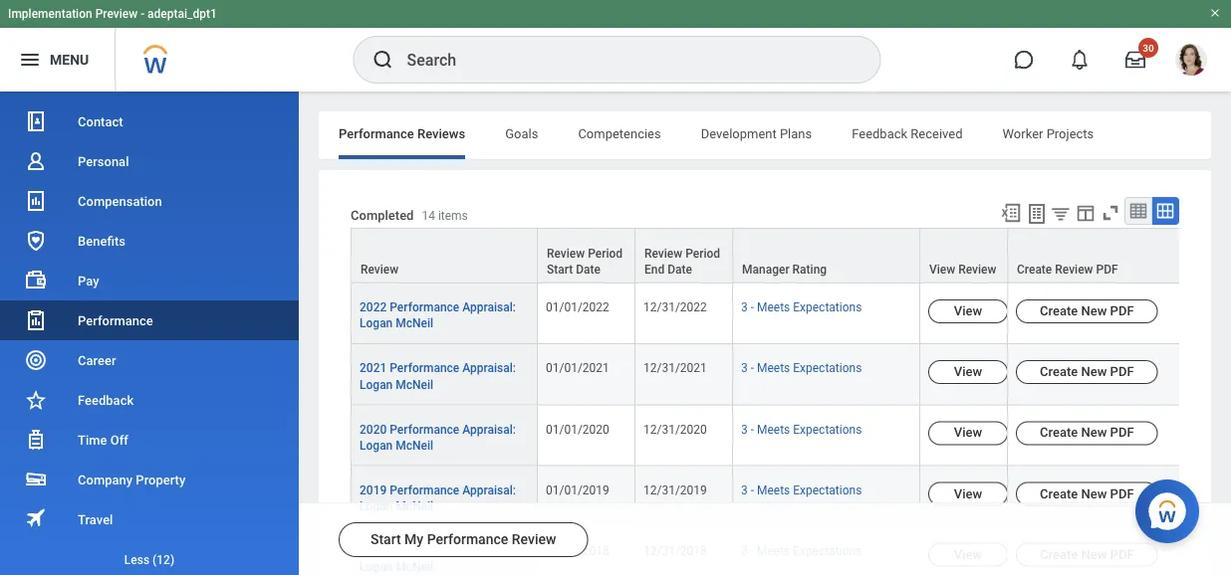 Task type: vqa. For each thing, say whether or not it's contained in the screenshot.
bottommost Expense
no



Task type: describe. For each thing, give the bounding box(es) containing it.
pdf for 12/31/2020's create new pdf button
[[1110, 425, 1134, 440]]

logan for 2020
[[360, 439, 393, 453]]

mcneil for 2022
[[396, 317, 433, 331]]

pdf for create new pdf button related to 12/31/2022
[[1110, 304, 1134, 319]]

2019 performance appraisal: logan mcneil
[[360, 484, 516, 514]]

create for create new pdf button corresponding to 12/31/2018
[[1040, 547, 1078, 562]]

justify image
[[18, 48, 42, 72]]

review inside review period start date
[[547, 247, 585, 261]]

feedback for feedback
[[78, 393, 134, 408]]

benefits link
[[0, 221, 299, 261]]

meets for 12/31/2019
[[757, 484, 790, 498]]

table image
[[1128, 201, 1148, 221]]

row containing review period start date
[[351, 228, 1195, 285]]

close environment banner image
[[1209, 7, 1221, 19]]

create new pdf for 12/31/2022
[[1040, 304, 1134, 319]]

2018
[[360, 545, 387, 558]]

property
[[136, 473, 185, 488]]

4 row from the top
[[351, 406, 1195, 467]]

3 - meets expectations for 12/31/2018
[[741, 545, 862, 558]]

time
[[78, 433, 107, 448]]

3 - meets expectations for 12/31/2020
[[741, 423, 862, 437]]

3 - meets expectations for 12/31/2019
[[741, 484, 862, 498]]

2022 performance appraisal: logan mcneil link
[[360, 297, 516, 331]]

create for fourth create new pdf button from the top
[[1040, 486, 1078, 501]]

worker projects
[[1002, 126, 1094, 141]]

menu
[[50, 51, 89, 68]]

export to worksheets image
[[1025, 202, 1049, 226]]

competencies
[[578, 126, 661, 141]]

pdf for create new pdf button corresponding to 12/31/2018
[[1110, 547, 1134, 562]]

6 row from the top
[[351, 528, 1195, 576]]

start my performance review
[[371, 532, 556, 548]]

view review
[[929, 263, 996, 277]]

items
[[438, 208, 468, 222]]

appraisal: for 2019 performance appraisal: logan mcneil
[[462, 484, 516, 498]]

3 for 12/31/2019
[[741, 484, 748, 498]]

development plans
[[701, 126, 812, 141]]

01/01/2020
[[546, 423, 609, 437]]

compensation link
[[0, 181, 299, 221]]

create new pdf button for 12/31/2020
[[1016, 422, 1158, 446]]

review period end date column header
[[635, 228, 733, 285]]

create for 12/31/2020's create new pdf button
[[1040, 425, 1078, 440]]

appraisal: for 2021 performance appraisal: logan mcneil
[[462, 362, 516, 376]]

review column header
[[351, 228, 538, 285]]

compensation image
[[24, 189, 48, 213]]

appraisal: for 2018 performance appraisal: logan mcneil
[[462, 545, 516, 558]]

feedback link
[[0, 380, 299, 420]]

meets for 12/31/2021
[[757, 362, 790, 376]]

performance inside tab list
[[339, 126, 414, 141]]

company property image
[[24, 468, 48, 492]]

2022
[[360, 301, 387, 315]]

2018 performance appraisal: logan mcneil
[[360, 545, 516, 574]]

profile logan mcneil image
[[1175, 44, 1207, 80]]

12/31/2020
[[643, 423, 707, 437]]

2020 performance appraisal: logan mcneil link
[[360, 419, 516, 453]]

view button for 12/31/2020
[[928, 422, 1008, 446]]

personal image
[[24, 149, 48, 173]]

end
[[644, 263, 665, 277]]

implementation preview -   adeptai_dpt1
[[8, 7, 217, 21]]

create review pdf button
[[1008, 229, 1194, 283]]

2019
[[360, 484, 387, 498]]

mcneil for 2019
[[396, 500, 433, 514]]

completed
[[351, 207, 414, 222]]

benefits image
[[24, 229, 48, 253]]

company property link
[[0, 460, 299, 500]]

01/01/2021
[[546, 362, 609, 376]]

- for 01/01/2021
[[751, 362, 754, 376]]

2 create new pdf from the top
[[1040, 365, 1134, 379]]

feedback image
[[24, 388, 48, 412]]

performance inside 2020 performance appraisal: logan mcneil
[[390, 423, 459, 437]]

time off image
[[24, 428, 48, 452]]

fullscreen image
[[1100, 202, 1121, 224]]

performance inside 2018 performance appraisal: logan mcneil
[[390, 545, 459, 558]]

click to view/edit grid preferences image
[[1075, 202, 1097, 224]]

expectations for 12/31/2022
[[793, 301, 862, 315]]

pdf for create review pdf popup button
[[1096, 263, 1118, 277]]

new for 12/31/2022
[[1081, 304, 1107, 319]]

- inside menu banner
[[141, 7, 145, 21]]

review period start date button
[[538, 229, 634, 283]]

01/01/2018
[[546, 545, 609, 558]]

career image
[[24, 349, 48, 372]]

manager rating button
[[733, 229, 919, 283]]

received
[[911, 126, 963, 141]]

personal
[[78, 154, 129, 169]]

contact image
[[24, 110, 48, 133]]

career link
[[0, 341, 299, 380]]

3 - meets expectations link for 12/31/2020
[[741, 419, 862, 437]]

review button
[[352, 229, 537, 283]]

review inside button
[[512, 532, 556, 548]]

4 create new pdf button from the top
[[1016, 483, 1158, 507]]

new for 12/31/2018
[[1081, 547, 1107, 562]]

- for 01/01/2018
[[751, 545, 754, 558]]

(12)
[[153, 553, 174, 567]]

less (12) button
[[0, 540, 299, 576]]

select to filter grid data image
[[1050, 203, 1072, 224]]

4 view button from the top
[[928, 483, 1008, 507]]

manager
[[742, 263, 789, 277]]

2022 performance appraisal: logan mcneil
[[360, 301, 516, 331]]

2021 performance appraisal: logan mcneil link
[[360, 358, 516, 392]]

development
[[701, 126, 777, 141]]

less
[[124, 553, 150, 567]]

career
[[78, 353, 116, 368]]

off
[[110, 433, 128, 448]]

view review column header
[[920, 228, 1008, 285]]

export to excel image
[[1000, 202, 1022, 224]]

expand table image
[[1155, 201, 1175, 221]]

review period end date button
[[635, 229, 732, 283]]

worker
[[1002, 126, 1043, 141]]

12/31/2021
[[643, 362, 707, 376]]

view for view button corresponding to 12/31/2020
[[954, 425, 982, 440]]

3 - meets expectations link for 12/31/2022
[[741, 297, 862, 315]]

logan for 2021
[[360, 378, 393, 392]]

3 for 12/31/2018
[[741, 545, 748, 558]]

4 new from the top
[[1081, 486, 1107, 501]]

inbox large image
[[1125, 50, 1145, 70]]

contact
[[78, 114, 123, 129]]

menu banner
[[0, 0, 1231, 92]]

14
[[422, 208, 435, 222]]

mcneil for 2021
[[396, 378, 433, 392]]

logan for 2022
[[360, 317, 393, 331]]

expectations for 12/31/2018
[[793, 545, 862, 558]]

pay
[[78, 273, 99, 288]]

date for start
[[576, 263, 601, 277]]

list containing contact
[[0, 22, 299, 576]]

projects
[[1046, 126, 1094, 141]]

30 button
[[1114, 38, 1158, 82]]

pay link
[[0, 261, 299, 301]]

create review pdf
[[1017, 263, 1118, 277]]

2021
[[360, 362, 387, 376]]

2020 performance appraisal: logan mcneil
[[360, 423, 516, 453]]

2019 performance appraisal: logan mcneil link
[[360, 480, 516, 514]]

notifications large image
[[1070, 50, 1090, 70]]

pdf for fourth create new pdf button from the top
[[1110, 486, 1134, 501]]



Task type: locate. For each thing, give the bounding box(es) containing it.
time off
[[78, 433, 128, 448]]

meets down manager
[[757, 301, 790, 315]]

goals
[[505, 126, 538, 141]]

expectations for 12/31/2019
[[793, 484, 862, 498]]

appraisal:
[[462, 301, 516, 315], [462, 362, 516, 376], [462, 423, 516, 437], [462, 484, 516, 498], [462, 545, 516, 558]]

1 3 from the top
[[741, 301, 748, 315]]

logan down the 2018
[[360, 561, 393, 574]]

logan down 2019
[[360, 500, 393, 514]]

- right 12/31/2020 in the bottom right of the page
[[751, 423, 754, 437]]

manager rating
[[742, 263, 827, 277]]

pay image
[[24, 269, 48, 293]]

1 meets from the top
[[757, 301, 790, 315]]

performance
[[339, 126, 414, 141], [390, 301, 459, 315], [78, 313, 153, 328], [390, 362, 459, 376], [390, 423, 459, 437], [390, 484, 459, 498], [427, 532, 508, 548], [390, 545, 459, 558]]

4 logan from the top
[[360, 500, 393, 514]]

create new pdf button
[[1016, 300, 1158, 324], [1016, 361, 1158, 385], [1016, 422, 1158, 446], [1016, 483, 1158, 507], [1016, 544, 1158, 567]]

3 logan from the top
[[360, 439, 393, 453]]

2018 performance appraisal: logan mcneil link
[[360, 541, 516, 574]]

3 for 12/31/2020
[[741, 423, 748, 437]]

- right 12/31/2018
[[751, 545, 754, 558]]

feedback inside tab list
[[852, 126, 907, 141]]

start my performance review button
[[339, 523, 588, 558]]

compensation
[[78, 194, 162, 209]]

start up '01/01/2022'
[[547, 263, 573, 277]]

feedback up time off
[[78, 393, 134, 408]]

0 vertical spatial feedback
[[852, 126, 907, 141]]

start inside button
[[371, 532, 401, 548]]

start
[[547, 263, 573, 277], [371, 532, 401, 548]]

3 for 12/31/2022
[[741, 301, 748, 315]]

create new pdf for 12/31/2018
[[1040, 547, 1134, 562]]

logan for 2019
[[360, 500, 393, 514]]

5 logan from the top
[[360, 561, 393, 574]]

mcneil for 2018
[[396, 561, 433, 574]]

mcneil up 2021 performance appraisal: logan mcneil link
[[396, 317, 433, 331]]

3 right 12/31/2021 on the bottom
[[741, 362, 748, 376]]

view inside view review popup button
[[929, 263, 955, 277]]

plans
[[780, 126, 812, 141]]

performance inside button
[[427, 532, 508, 548]]

3 - meets expectations link for 12/31/2021
[[741, 358, 862, 376]]

meets
[[757, 301, 790, 315], [757, 362, 790, 376], [757, 423, 790, 437], [757, 484, 790, 498], [757, 545, 790, 558]]

performance inside 2019 performance appraisal: logan mcneil
[[390, 484, 459, 498]]

2 view button from the top
[[928, 361, 1008, 385]]

mcneil inside 2020 performance appraisal: logan mcneil
[[396, 439, 433, 453]]

company
[[78, 473, 133, 488]]

2 mcneil from the top
[[396, 378, 433, 392]]

benefits
[[78, 234, 125, 248]]

0 horizontal spatial date
[[576, 263, 601, 277]]

appraisal: inside 2018 performance appraisal: logan mcneil
[[462, 545, 516, 558]]

4 mcneil from the top
[[396, 500, 433, 514]]

view button for 12/31/2018
[[928, 544, 1008, 567]]

date inside the review period end date
[[668, 263, 692, 277]]

row
[[351, 228, 1195, 285], [351, 284, 1195, 345], [351, 345, 1195, 406], [351, 406, 1195, 467], [351, 467, 1195, 528], [351, 528, 1195, 576]]

1 appraisal: from the top
[[462, 301, 516, 315]]

mcneil inside 2019 performance appraisal: logan mcneil
[[396, 500, 433, 514]]

1 date from the left
[[576, 263, 601, 277]]

appraisal: down 2022 performance appraisal: logan mcneil
[[462, 362, 516, 376]]

create new pdf button for 12/31/2018
[[1016, 544, 1158, 567]]

12/31/2019
[[643, 484, 707, 498]]

appraisal: down 2019 performance appraisal: logan mcneil at the left of page
[[462, 545, 516, 558]]

- right "12/31/2019" on the right bottom
[[751, 484, 754, 498]]

reviews
[[417, 126, 465, 141]]

pdf
[[1096, 263, 1118, 277], [1110, 304, 1134, 319], [1110, 365, 1134, 379], [1110, 425, 1134, 440], [1110, 486, 1134, 501], [1110, 547, 1134, 562]]

personal link
[[0, 141, 299, 181]]

logan down 2022
[[360, 317, 393, 331]]

1 expectations from the top
[[793, 301, 862, 315]]

period
[[588, 247, 623, 261], [685, 247, 720, 261]]

mcneil up my
[[396, 500, 433, 514]]

time off link
[[0, 420, 299, 460]]

Search Workday  search field
[[407, 38, 839, 82]]

2 3 from the top
[[741, 362, 748, 376]]

1 view button from the top
[[928, 300, 1008, 324]]

create for create review pdf popup button
[[1017, 263, 1052, 277]]

review inside popup button
[[1055, 263, 1093, 277]]

logan for 2018
[[360, 561, 393, 574]]

- right preview
[[141, 7, 145, 21]]

3 expectations from the top
[[793, 423, 862, 437]]

mcneil for 2020
[[396, 439, 433, 453]]

1 vertical spatial start
[[371, 532, 401, 548]]

- for 01/01/2019
[[751, 484, 754, 498]]

search image
[[371, 48, 395, 72]]

logan inside 2020 performance appraisal: logan mcneil
[[360, 439, 393, 453]]

5 create new pdf from the top
[[1040, 547, 1134, 562]]

2 3 - meets expectations from the top
[[741, 362, 862, 376]]

3 mcneil from the top
[[396, 439, 433, 453]]

feedback
[[852, 126, 907, 141], [78, 393, 134, 408]]

date for end
[[668, 263, 692, 277]]

3 new from the top
[[1081, 425, 1107, 440]]

start inside review period start date
[[547, 263, 573, 277]]

mcneil down my
[[396, 561, 433, 574]]

travel link
[[0, 500, 299, 540]]

2 expectations from the top
[[793, 362, 862, 376]]

meets right "12/31/2019" on the right bottom
[[757, 484, 790, 498]]

0 vertical spatial start
[[547, 263, 573, 277]]

4 3 - meets expectations from the top
[[741, 484, 862, 498]]

view
[[929, 263, 955, 277], [954, 304, 982, 319], [954, 365, 982, 379], [954, 425, 982, 440], [954, 486, 982, 501], [954, 547, 982, 562]]

5 meets from the top
[[757, 545, 790, 558]]

5 row from the top
[[351, 467, 1195, 528]]

2 create new pdf button from the top
[[1016, 361, 1158, 385]]

create
[[1017, 263, 1052, 277], [1040, 304, 1078, 319], [1040, 365, 1078, 379], [1040, 425, 1078, 440], [1040, 486, 1078, 501], [1040, 547, 1078, 562]]

1 vertical spatial feedback
[[78, 393, 134, 408]]

3 meets from the top
[[757, 423, 790, 437]]

create for create new pdf button related to 12/31/2022
[[1040, 304, 1078, 319]]

logan down 2020
[[360, 439, 393, 453]]

0 horizontal spatial period
[[588, 247, 623, 261]]

tab list
[[319, 112, 1211, 159]]

meets for 12/31/2022
[[757, 301, 790, 315]]

3 appraisal: from the top
[[462, 423, 516, 437]]

3 right 12/31/2018
[[741, 545, 748, 558]]

1 mcneil from the top
[[396, 317, 433, 331]]

menu button
[[0, 28, 115, 92]]

3 - meets expectations for 12/31/2021
[[741, 362, 862, 376]]

4 appraisal: from the top
[[462, 484, 516, 498]]

performance inside 2022 performance appraisal: logan mcneil
[[390, 301, 459, 315]]

5 appraisal: from the top
[[462, 545, 516, 558]]

create new pdf
[[1040, 304, 1134, 319], [1040, 365, 1134, 379], [1040, 425, 1134, 440], [1040, 486, 1134, 501], [1040, 547, 1134, 562]]

3 right "12/31/2019" on the right bottom
[[741, 484, 748, 498]]

5 3 from the top
[[741, 545, 748, 558]]

period for review period start date
[[588, 247, 623, 261]]

date inside review period start date
[[576, 263, 601, 277]]

adeptai_dpt1
[[147, 7, 217, 21]]

01/01/2022
[[546, 301, 609, 315]]

view for 2nd view button from the top
[[954, 365, 982, 379]]

1 3 - meets expectations link from the top
[[741, 297, 862, 315]]

date
[[576, 263, 601, 277], [668, 263, 692, 277]]

create new pdf button for 12/31/2022
[[1016, 300, 1158, 324]]

manager rating column header
[[733, 228, 920, 285]]

mcneil inside '2021 performance appraisal: logan mcneil'
[[396, 378, 433, 392]]

3 view button from the top
[[928, 422, 1008, 446]]

create new pdf for 12/31/2020
[[1040, 425, 1134, 440]]

mcneil
[[396, 317, 433, 331], [396, 378, 433, 392], [396, 439, 433, 453], [396, 500, 433, 514], [396, 561, 433, 574]]

mcneil up 2019 performance appraisal: logan mcneil link
[[396, 439, 433, 453]]

2 date from the left
[[668, 263, 692, 277]]

job image
[[24, 70, 48, 94]]

1 row from the top
[[351, 228, 1195, 285]]

4 expectations from the top
[[793, 484, 862, 498]]

4 3 - meets expectations link from the top
[[741, 480, 862, 498]]

1 horizontal spatial period
[[685, 247, 720, 261]]

meets right 12/31/2020 in the bottom right of the page
[[757, 423, 790, 437]]

2020
[[360, 423, 387, 437]]

company property
[[78, 473, 185, 488]]

create for 4th create new pdf button from the bottom of the page
[[1040, 365, 1078, 379]]

travel
[[78, 512, 113, 527]]

3 down manager
[[741, 301, 748, 315]]

appraisal: inside 2020 performance appraisal: logan mcneil
[[462, 423, 516, 437]]

1 create new pdf from the top
[[1040, 304, 1134, 319]]

date up '01/01/2022'
[[576, 263, 601, 277]]

view for 12/31/2018 view button
[[954, 547, 982, 562]]

1 period from the left
[[588, 247, 623, 261]]

3 row from the top
[[351, 345, 1195, 406]]

logan inside 2019 performance appraisal: logan mcneil
[[360, 500, 393, 514]]

3 3 - meets expectations link from the top
[[741, 419, 862, 437]]

performance reviews
[[339, 126, 465, 141]]

new
[[1081, 304, 1107, 319], [1081, 365, 1107, 379], [1081, 425, 1107, 440], [1081, 486, 1107, 501], [1081, 547, 1107, 562]]

5 mcneil from the top
[[396, 561, 433, 574]]

rating
[[792, 263, 827, 277]]

5 3 - meets expectations link from the top
[[741, 541, 862, 558]]

2021 performance appraisal: logan mcneil
[[360, 362, 516, 392]]

meets right 12/31/2021 on the bottom
[[757, 362, 790, 376]]

4 3 from the top
[[741, 484, 748, 498]]

expectations for 12/31/2020
[[793, 423, 862, 437]]

mcneil up 2020 performance appraisal: logan mcneil link
[[396, 378, 433, 392]]

2 row from the top
[[351, 284, 1195, 345]]

3 - meets expectations
[[741, 301, 862, 315], [741, 362, 862, 376], [741, 423, 862, 437], [741, 484, 862, 498], [741, 545, 862, 558]]

less (12)
[[124, 553, 174, 567]]

3 create new pdf from the top
[[1040, 425, 1134, 440]]

1 horizontal spatial start
[[547, 263, 573, 277]]

review
[[547, 247, 585, 261], [644, 247, 682, 261], [361, 263, 399, 277], [958, 263, 996, 277], [1055, 263, 1093, 277], [512, 532, 556, 548]]

my
[[404, 532, 423, 548]]

3 create new pdf button from the top
[[1016, 422, 1158, 446]]

3 - meets expectations link for 12/31/2019
[[741, 480, 862, 498]]

1 horizontal spatial date
[[668, 263, 692, 277]]

period for review period end date
[[685, 247, 720, 261]]

appraisal: inside 2019 performance appraisal: logan mcneil
[[462, 484, 516, 498]]

1 create new pdf button from the top
[[1016, 300, 1158, 324]]

appraisal: for 2022 performance appraisal: logan mcneil
[[462, 301, 516, 315]]

performance link
[[0, 301, 299, 341]]

- right 12/31/2021 on the bottom
[[751, 362, 754, 376]]

performance inside '2021 performance appraisal: logan mcneil'
[[390, 362, 459, 376]]

3 right 12/31/2020 in the bottom right of the page
[[741, 423, 748, 437]]

3
[[741, 301, 748, 315], [741, 362, 748, 376], [741, 423, 748, 437], [741, 484, 748, 498], [741, 545, 748, 558]]

meets for 12/31/2018
[[757, 545, 790, 558]]

0 horizontal spatial start
[[371, 532, 401, 548]]

appraisal: up start my performance review
[[462, 484, 516, 498]]

meets right 12/31/2018
[[757, 545, 790, 558]]

5 expectations from the top
[[793, 545, 862, 558]]

mcneil inside 2018 performance appraisal: logan mcneil
[[396, 561, 433, 574]]

2 logan from the top
[[360, 378, 393, 392]]

3 3 from the top
[[741, 423, 748, 437]]

appraisal: down review column header
[[462, 301, 516, 315]]

1 horizontal spatial feedback
[[852, 126, 907, 141]]

preview
[[95, 7, 138, 21]]

2 meets from the top
[[757, 362, 790, 376]]

2 new from the top
[[1081, 365, 1107, 379]]

review period start date column header
[[538, 228, 635, 285]]

performance inside list
[[78, 313, 153, 328]]

3 - meets expectations link
[[741, 297, 862, 315], [741, 358, 862, 376], [741, 419, 862, 437], [741, 480, 862, 498], [741, 541, 862, 558]]

logan inside 2018 performance appraisal: logan mcneil
[[360, 561, 393, 574]]

feedback left 'received' on the right top of the page
[[852, 126, 907, 141]]

date right end
[[668, 263, 692, 277]]

2 3 - meets expectations link from the top
[[741, 358, 862, 376]]

less (12) button
[[0, 548, 299, 572]]

3 - meets expectations link for 12/31/2018
[[741, 541, 862, 558]]

5 3 - meets expectations from the top
[[741, 545, 862, 558]]

feedback for feedback received
[[852, 126, 907, 141]]

appraisal: inside 2022 performance appraisal: logan mcneil
[[462, 301, 516, 315]]

view button for 12/31/2022
[[928, 300, 1008, 324]]

view for fourth view button
[[954, 486, 982, 501]]

feedback inside list
[[78, 393, 134, 408]]

2 period from the left
[[685, 247, 720, 261]]

4 meets from the top
[[757, 484, 790, 498]]

review period end date
[[644, 247, 720, 277]]

expectations for 12/31/2021
[[793, 362, 862, 376]]

period up '01/01/2022'
[[588, 247, 623, 261]]

review inside the review period end date
[[644, 247, 682, 261]]

12/31/2018
[[643, 545, 707, 558]]

3 for 12/31/2021
[[741, 362, 748, 376]]

appraisal: down '2021 performance appraisal: logan mcneil'
[[462, 423, 516, 437]]

period inside the review period end date
[[685, 247, 720, 261]]

1 logan from the top
[[360, 317, 393, 331]]

list
[[0, 22, 299, 576]]

12/31/2022
[[643, 301, 707, 315]]

pdf inside create review pdf popup button
[[1096, 263, 1118, 277]]

create inside popup button
[[1017, 263, 1052, 277]]

travel image
[[24, 506, 48, 530]]

3 - meets expectations for 12/31/2022
[[741, 301, 862, 315]]

view for 12/31/2022's view button
[[954, 304, 982, 319]]

performance image
[[24, 309, 48, 333]]

5 new from the top
[[1081, 547, 1107, 562]]

4 create new pdf from the top
[[1040, 486, 1134, 501]]

5 create new pdf button from the top
[[1016, 544, 1158, 567]]

contact link
[[0, 102, 299, 141]]

pdf for 4th create new pdf button from the bottom of the page
[[1110, 365, 1134, 379]]

5 view button from the top
[[928, 544, 1008, 567]]

- for 01/01/2020
[[751, 423, 754, 437]]

toolbar
[[991, 197, 1179, 228]]

implementation
[[8, 7, 92, 21]]

period up 12/31/2022
[[685, 247, 720, 261]]

mcneil inside 2022 performance appraisal: logan mcneil
[[396, 317, 433, 331]]

logan inside '2021 performance appraisal: logan mcneil'
[[360, 378, 393, 392]]

tab list containing performance reviews
[[319, 112, 1211, 159]]

start left my
[[371, 532, 401, 548]]

logan down 2021
[[360, 378, 393, 392]]

completed 14 items
[[351, 207, 468, 222]]

review period start date
[[547, 247, 623, 277]]

30
[[1143, 42, 1154, 54]]

0 horizontal spatial feedback
[[78, 393, 134, 408]]

logan inside 2022 performance appraisal: logan mcneil
[[360, 317, 393, 331]]

3 3 - meets expectations from the top
[[741, 423, 862, 437]]

view review button
[[920, 229, 1007, 283]]

01/01/2019
[[546, 484, 609, 498]]

meets for 12/31/2020
[[757, 423, 790, 437]]

1 3 - meets expectations from the top
[[741, 301, 862, 315]]

appraisal: for 2020 performance appraisal: logan mcneil
[[462, 423, 516, 437]]

logan
[[360, 317, 393, 331], [360, 378, 393, 392], [360, 439, 393, 453], [360, 500, 393, 514], [360, 561, 393, 574]]

feedback received
[[852, 126, 963, 141]]

2 appraisal: from the top
[[462, 362, 516, 376]]

new for 12/31/2020
[[1081, 425, 1107, 440]]

1 new from the top
[[1081, 304, 1107, 319]]

- down manager
[[751, 301, 754, 315]]

- for 01/01/2022
[[751, 301, 754, 315]]

appraisal: inside '2021 performance appraisal: logan mcneil'
[[462, 362, 516, 376]]

period inside review period start date
[[588, 247, 623, 261]]



